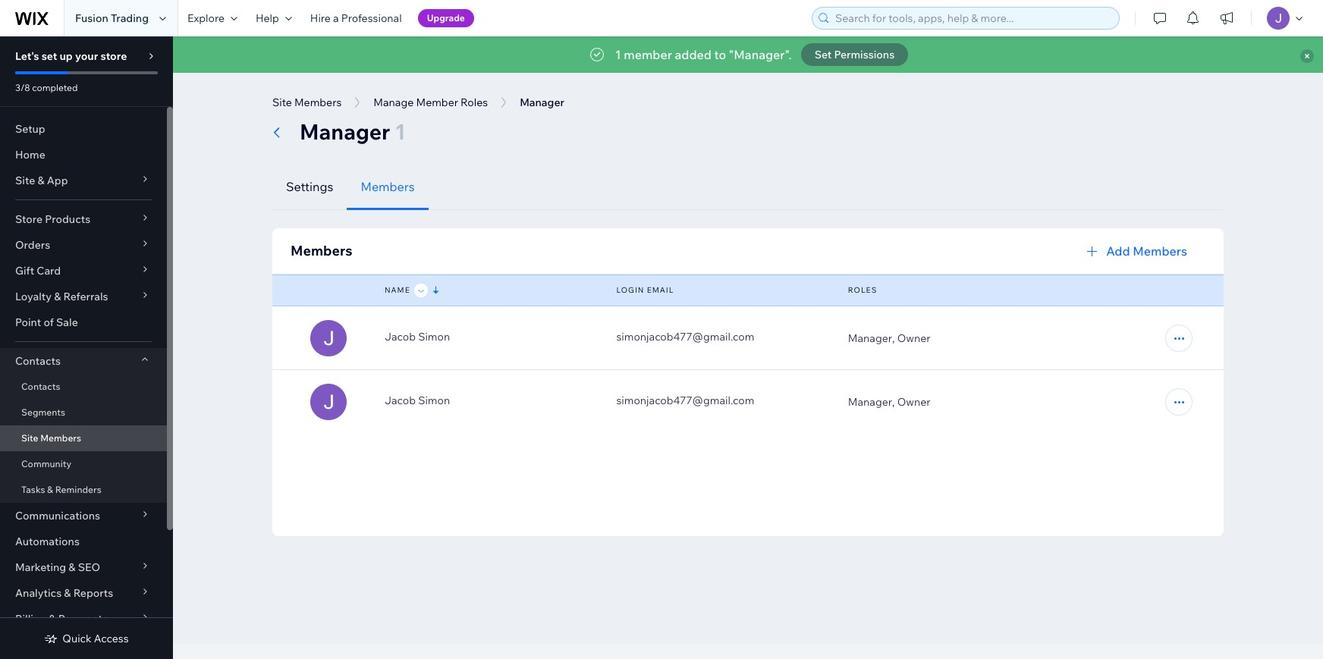 Task type: describe. For each thing, give the bounding box(es) containing it.
1 vertical spatial 1
[[395, 118, 406, 145]]

quick access
[[62, 632, 129, 646]]

jacob simon image
[[310, 320, 347, 357]]

members down settings button
[[291, 242, 352, 259]]

store products
[[15, 212, 90, 226]]

help
[[256, 11, 279, 25]]

name
[[385, 285, 410, 295]]

site for site & app dropdown button
[[15, 174, 35, 187]]

& for analytics
[[64, 586, 71, 600]]

roles inside button
[[461, 96, 488, 109]]

automations link
[[0, 529, 167, 555]]

sidebar element
[[0, 36, 173, 659]]

jacob simon for jacob simon image
[[385, 394, 450, 407]]

add members button
[[1074, 237, 1206, 265]]

members inside tab list
[[361, 179, 415, 194]]

billing
[[15, 612, 46, 626]]

email
[[647, 285, 674, 295]]

app
[[47, 174, 68, 187]]

loyalty & referrals
[[15, 290, 108, 303]]

members up manager 1
[[294, 96, 342, 109]]

community link
[[0, 451, 167, 477]]

analytics & reports
[[15, 586, 113, 600]]

home link
[[0, 142, 167, 168]]

seo
[[78, 561, 100, 574]]

setup
[[15, 122, 45, 136]]

loyalty
[[15, 290, 52, 303]]

quick
[[62, 632, 92, 646]]

& for site
[[37, 174, 44, 187]]

simonjacob477@gmail.com for jacob simon image
[[616, 394, 754, 407]]

contacts button
[[0, 348, 167, 374]]

marketing & seo button
[[0, 555, 167, 580]]

billing & payments
[[15, 612, 108, 626]]

manage
[[374, 96, 414, 109]]

permissions
[[834, 48, 895, 61]]

upgrade button
[[418, 9, 474, 27]]

site members for 'site members' button in the top left of the page
[[272, 96, 342, 109]]

completed
[[32, 82, 78, 93]]

a
[[333, 11, 339, 25]]

community
[[21, 458, 71, 470]]

"manager".
[[729, 47, 792, 62]]

site members for "site members" link
[[21, 432, 81, 444]]

automations
[[15, 535, 80, 549]]

3/8 completed
[[15, 82, 78, 93]]

manager , owner for jacob simon icon
[[848, 332, 931, 345]]

manager , owner for jacob simon image
[[848, 395, 931, 409]]

explore
[[187, 11, 225, 25]]

store products button
[[0, 206, 167, 232]]

login
[[616, 285, 644, 295]]

add members
[[1106, 244, 1187, 259]]

login email
[[616, 285, 674, 295]]

Search for tools, apps, help & more... field
[[831, 8, 1115, 29]]

3/8
[[15, 82, 30, 93]]

marketing & seo
[[15, 561, 100, 574]]

store
[[15, 212, 43, 226]]

loyalty & referrals button
[[0, 284, 167, 310]]

site for 'site members' button in the top left of the page
[[272, 96, 292, 109]]

payments
[[58, 612, 108, 626]]

jacob for jacob simon image
[[385, 394, 416, 407]]

site members button
[[265, 91, 349, 114]]

orders button
[[0, 232, 167, 258]]

point of sale link
[[0, 310, 167, 335]]

communications button
[[0, 503, 167, 529]]

gift card button
[[0, 258, 167, 284]]

your
[[75, 49, 98, 63]]

site for "site members" link
[[21, 432, 38, 444]]

member
[[416, 96, 458, 109]]

orders
[[15, 238, 50, 252]]

add
[[1106, 244, 1130, 259]]

hire a professional
[[310, 11, 402, 25]]

1 vertical spatial roles
[[848, 285, 877, 295]]

jacob simon image
[[310, 384, 347, 420]]

point of sale
[[15, 316, 78, 329]]

1 inside alert
[[615, 47, 621, 62]]

referrals
[[63, 290, 108, 303]]

members inside sidebar element
[[40, 432, 81, 444]]

& for loyalty
[[54, 290, 61, 303]]

1 member added to "manager". alert
[[173, 36, 1323, 73]]

fusion
[[75, 11, 108, 25]]

manage member roles button
[[366, 91, 496, 114]]

gift
[[15, 264, 34, 278]]

card
[[37, 264, 61, 278]]

segments
[[21, 407, 65, 418]]

, for jacob simon image
[[892, 395, 895, 409]]

site members link
[[0, 426, 167, 451]]



Task type: locate. For each thing, give the bounding box(es) containing it.
manager 1
[[300, 118, 406, 145]]

0 horizontal spatial 1
[[395, 118, 406, 145]]

manager , owner
[[848, 332, 931, 345], [848, 395, 931, 409]]

jacob simon
[[385, 330, 450, 344], [385, 394, 450, 407]]

0 vertical spatial manager
[[300, 118, 390, 145]]

2 manager , owner from the top
[[848, 395, 931, 409]]

2 simon from the top
[[418, 394, 450, 407]]

1 jacob from the top
[[385, 330, 416, 344]]

0 vertical spatial contacts
[[15, 354, 61, 368]]

point
[[15, 316, 41, 329]]

site members inside sidebar element
[[21, 432, 81, 444]]

analytics & reports button
[[0, 580, 167, 606]]

store
[[100, 49, 127, 63]]

1
[[615, 47, 621, 62], [395, 118, 406, 145]]

access
[[94, 632, 129, 646]]

members button
[[347, 164, 428, 210]]

contacts
[[15, 354, 61, 368], [21, 381, 60, 392]]

member
[[624, 47, 672, 62]]

site members up community
[[21, 432, 81, 444]]

simonjacob477@gmail.com
[[616, 330, 754, 344], [616, 394, 754, 407]]

members down manager 1
[[361, 179, 415, 194]]

segments link
[[0, 400, 167, 426]]

0 vertical spatial simon
[[418, 330, 450, 344]]

tab list
[[272, 164, 1224, 210]]

hire
[[310, 11, 331, 25]]

2 jacob from the top
[[385, 394, 416, 407]]

tasks & reminders
[[21, 484, 101, 495]]

members right add on the right
[[1133, 244, 1187, 259]]

& left seo
[[69, 561, 76, 574]]

site & app
[[15, 174, 68, 187]]

simon for jacob simon image
[[418, 394, 450, 407]]

site members up manager 1
[[272, 96, 342, 109]]

,
[[892, 332, 895, 345], [892, 395, 895, 409]]

2 jacob simon from the top
[[385, 394, 450, 407]]

to
[[714, 47, 726, 62]]

help button
[[247, 0, 301, 36]]

1 member added to "manager".
[[615, 47, 792, 62]]

billing & payments button
[[0, 606, 167, 632]]

0 horizontal spatial roles
[[461, 96, 488, 109]]

0 vertical spatial simonjacob477@gmail.com
[[616, 330, 754, 344]]

1 horizontal spatial site members
[[272, 96, 342, 109]]

upgrade
[[427, 12, 465, 24]]

1 vertical spatial site members
[[21, 432, 81, 444]]

0 vertical spatial 1
[[615, 47, 621, 62]]

2 owner from the top
[[897, 395, 931, 409]]

& for marketing
[[69, 561, 76, 574]]

& left app
[[37, 174, 44, 187]]

roles
[[461, 96, 488, 109], [848, 285, 877, 295]]

jacob down name
[[385, 330, 416, 344]]

1 left member at the top of page
[[615, 47, 621, 62]]

2 vertical spatial site
[[21, 432, 38, 444]]

let's
[[15, 49, 39, 63]]

site inside dropdown button
[[15, 174, 35, 187]]

site & app button
[[0, 168, 167, 193]]

contacts down point of sale at the top left of the page
[[15, 354, 61, 368]]

1 vertical spatial jacob simon
[[385, 394, 450, 407]]

contacts for contacts popup button
[[15, 354, 61, 368]]

site inside button
[[272, 96, 292, 109]]

professional
[[341, 11, 402, 25]]

1 vertical spatial contacts
[[21, 381, 60, 392]]

0 vertical spatial owner
[[897, 332, 931, 345]]

1 manager , owner from the top
[[848, 332, 931, 345]]

simon for jacob simon icon
[[418, 330, 450, 344]]

0 vertical spatial roles
[[461, 96, 488, 109]]

& for tasks
[[47, 484, 53, 495]]

owner
[[897, 332, 931, 345], [897, 395, 931, 409]]

1 jacob simon from the top
[[385, 330, 450, 344]]

home
[[15, 148, 45, 162]]

owner for jacob simon image
[[897, 395, 931, 409]]

1 simon from the top
[[418, 330, 450, 344]]

settings button
[[272, 164, 347, 210]]

1 vertical spatial jacob
[[385, 394, 416, 407]]

1 vertical spatial manager
[[848, 332, 892, 345]]

let's set up your store
[[15, 49, 127, 63]]

1 horizontal spatial 1
[[615, 47, 621, 62]]

contacts inside contacts link
[[21, 381, 60, 392]]

0 vertical spatial ,
[[892, 332, 895, 345]]

& right loyalty
[[54, 290, 61, 303]]

2 vertical spatial manager
[[848, 395, 892, 409]]

set permissions button
[[801, 43, 908, 66]]

1 down manage
[[395, 118, 406, 145]]

0 vertical spatial manager , owner
[[848, 332, 931, 345]]

of
[[44, 316, 54, 329]]

settings
[[286, 179, 333, 194]]

1 vertical spatial simon
[[418, 394, 450, 407]]

1 vertical spatial ,
[[892, 395, 895, 409]]

analytics
[[15, 586, 62, 600]]

added
[[675, 47, 712, 62]]

set
[[815, 48, 832, 61]]

fusion trading
[[75, 11, 149, 25]]

0 horizontal spatial site members
[[21, 432, 81, 444]]

tasks & reminders link
[[0, 477, 167, 503]]

products
[[45, 212, 90, 226]]

manage member roles
[[374, 96, 488, 109]]

reminders
[[55, 484, 101, 495]]

quick access button
[[44, 632, 129, 646]]

& inside dropdown button
[[54, 290, 61, 303]]

, for jacob simon icon
[[892, 332, 895, 345]]

& inside dropdown button
[[37, 174, 44, 187]]

1 , from the top
[[892, 332, 895, 345]]

members inside button
[[1133, 244, 1187, 259]]

& left reports
[[64, 586, 71, 600]]

setup link
[[0, 116, 167, 142]]

site members inside button
[[272, 96, 342, 109]]

& right billing
[[49, 612, 56, 626]]

& right tasks
[[47, 484, 53, 495]]

1 vertical spatial site
[[15, 174, 35, 187]]

jacob right jacob simon image
[[385, 394, 416, 407]]

marketing
[[15, 561, 66, 574]]

members up community
[[40, 432, 81, 444]]

gift card
[[15, 264, 61, 278]]

site
[[272, 96, 292, 109], [15, 174, 35, 187], [21, 432, 38, 444]]

manager for jacob simon image
[[848, 395, 892, 409]]

1 horizontal spatial roles
[[848, 285, 877, 295]]

& inside "dropdown button"
[[64, 586, 71, 600]]

0 vertical spatial jacob simon
[[385, 330, 450, 344]]

site members
[[272, 96, 342, 109], [21, 432, 81, 444]]

trading
[[111, 11, 149, 25]]

contacts for contacts link
[[21, 381, 60, 392]]

0 vertical spatial site
[[272, 96, 292, 109]]

0 vertical spatial jacob
[[385, 330, 416, 344]]

simonjacob477@gmail.com for jacob simon icon
[[616, 330, 754, 344]]

set permissions
[[815, 48, 895, 61]]

simon
[[418, 330, 450, 344], [418, 394, 450, 407]]

2 simonjacob477@gmail.com from the top
[[616, 394, 754, 407]]

jacob simon for jacob simon icon
[[385, 330, 450, 344]]

& for billing
[[49, 612, 56, 626]]

1 vertical spatial simonjacob477@gmail.com
[[616, 394, 754, 407]]

contacts link
[[0, 374, 167, 400]]

owner for jacob simon icon
[[897, 332, 931, 345]]

sale
[[56, 316, 78, 329]]

up
[[60, 49, 73, 63]]

communications
[[15, 509, 100, 523]]

manager for jacob simon icon
[[848, 332, 892, 345]]

reports
[[73, 586, 113, 600]]

hire a professional link
[[301, 0, 411, 36]]

members
[[294, 96, 342, 109], [361, 179, 415, 194], [291, 242, 352, 259], [1133, 244, 1187, 259], [40, 432, 81, 444]]

2 , from the top
[[892, 395, 895, 409]]

set
[[42, 49, 57, 63]]

0 vertical spatial site members
[[272, 96, 342, 109]]

1 owner from the top
[[897, 332, 931, 345]]

tab list containing settings
[[272, 164, 1224, 210]]

contacts up segments
[[21, 381, 60, 392]]

1 simonjacob477@gmail.com from the top
[[616, 330, 754, 344]]

1 vertical spatial owner
[[897, 395, 931, 409]]

jacob for jacob simon icon
[[385, 330, 416, 344]]

tasks
[[21, 484, 45, 495]]

1 vertical spatial manager , owner
[[848, 395, 931, 409]]

contacts inside contacts popup button
[[15, 354, 61, 368]]



Task type: vqa. For each thing, say whether or not it's contained in the screenshot.
social
no



